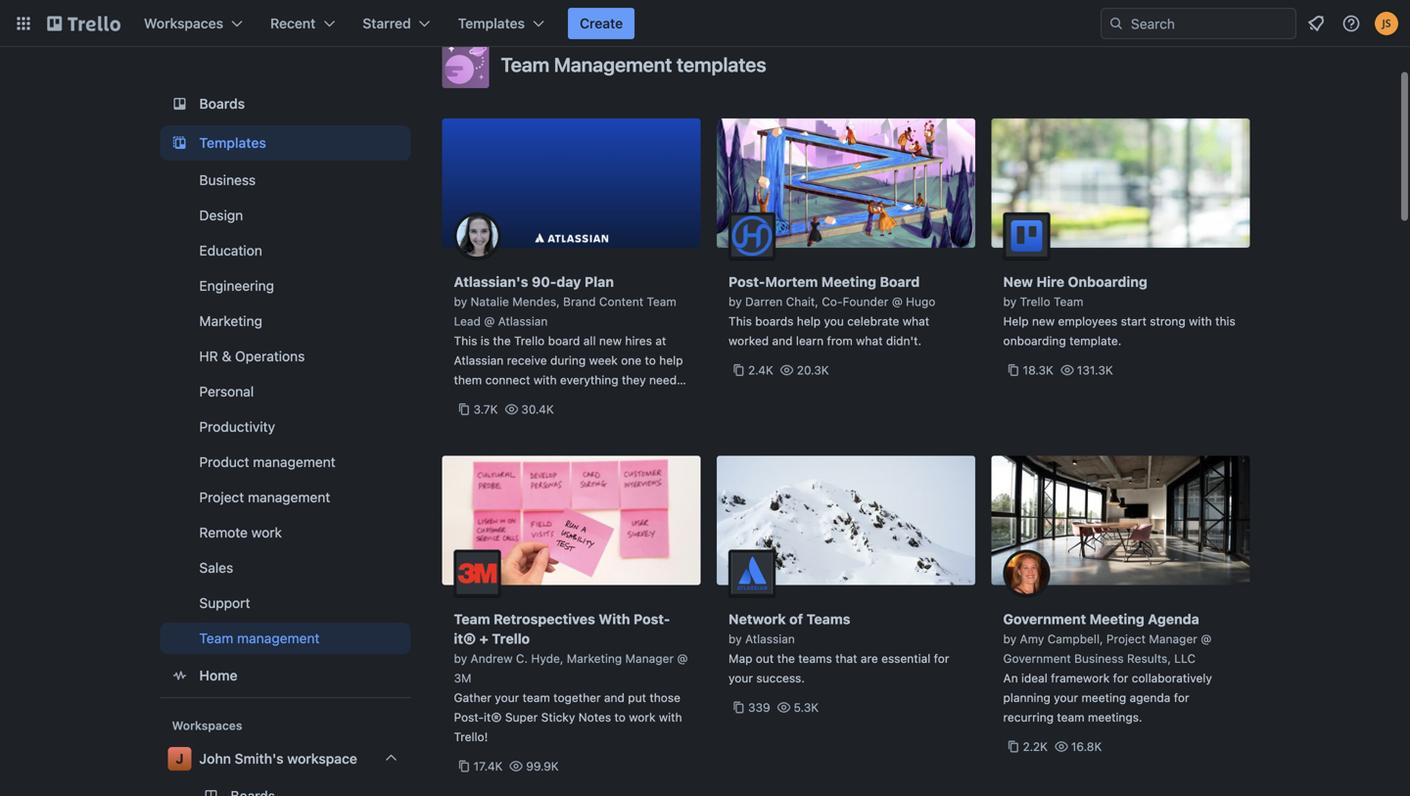 Task type: locate. For each thing, give the bounding box(es) containing it.
@ inside post-mortem meeting board by darren chait, co-founder @ hugo this boards help you celebrate what worked and learn from what didn't.
[[892, 295, 903, 309]]

2 horizontal spatial to
[[645, 354, 656, 367]]

1 vertical spatial with
[[534, 373, 557, 387]]

workspaces up board icon
[[144, 15, 223, 31]]

1 vertical spatial to
[[454, 393, 465, 407]]

1 vertical spatial and
[[604, 691, 625, 705]]

by up map
[[729, 632, 742, 646]]

your down map
[[729, 672, 753, 685]]

personal link
[[160, 376, 411, 408]]

atlassian's
[[454, 274, 528, 290]]

to
[[645, 354, 656, 367], [454, 393, 465, 407], [615, 711, 626, 724]]

trello!
[[454, 730, 488, 744]]

for right essential
[[934, 652, 950, 666]]

templates
[[458, 15, 525, 31], [199, 135, 266, 151]]

0 horizontal spatial the
[[493, 334, 511, 348]]

1 vertical spatial team
[[1057, 711, 1085, 724]]

itⓡ down gather
[[484, 711, 502, 724]]

0 horizontal spatial project
[[199, 489, 244, 506]]

0 vertical spatial management
[[253, 454, 336, 470]]

what down celebrate
[[856, 334, 883, 348]]

1 horizontal spatial work
[[629, 711, 656, 724]]

trello
[[1020, 295, 1051, 309], [514, 334, 545, 348], [492, 631, 530, 647]]

primary element
[[0, 0, 1411, 47]]

operations
[[235, 348, 305, 364]]

1 vertical spatial templates
[[199, 135, 266, 151]]

amy
[[1020, 632, 1045, 646]]

0 vertical spatial and
[[773, 334, 793, 348]]

team inside team retrospectives with post- itⓡ + trello by andrew c. hyde, marketing manager @ 3m gather your team together and put those post-itⓡ super sticky notes to work with trello!
[[523, 691, 550, 705]]

government up "ideal"
[[1004, 652, 1072, 666]]

project inside government meeting agenda by amy campbell, project manager @ government business results, llc an ideal framework for collaboratively planning your meeting agenda for recurring team meetings.
[[1107, 632, 1146, 646]]

templates up team management icon
[[458, 15, 525, 31]]

your inside network of teams by atlassian map out the teams that are essential for your success.
[[729, 672, 753, 685]]

team for team retrospectives with post- itⓡ + trello by andrew c. hyde, marketing manager @ 3m gather your team together and put those post-itⓡ super sticky notes to work with trello!
[[454, 611, 490, 627]]

1 vertical spatial help
[[660, 354, 683, 367]]

team down hire on the right top of page
[[1054, 295, 1084, 309]]

itⓡ left +
[[454, 631, 476, 647]]

0 vertical spatial government
[[1004, 611, 1087, 627]]

new hire onboarding by trello team help new employees start strong with this onboarding template.
[[1004, 274, 1236, 348]]

0 vertical spatial project
[[199, 489, 244, 506]]

by inside team retrospectives with post- itⓡ + trello by andrew c. hyde, marketing manager @ 3m gather your team together and put those post-itⓡ super sticky notes to work with trello!
[[454, 652, 467, 666]]

0 vertical spatial team
[[523, 691, 550, 705]]

hr
[[199, 348, 218, 364]]

help inside atlassian's 90-day plan by natalie mendes, brand content team lead @ atlassian this is the trello board all new hires at atlassian receive during week one to help them connect with everything they need to be successful here.
[[660, 354, 683, 367]]

management down support link
[[237, 630, 320, 647]]

team up 16.8k
[[1057, 711, 1085, 724]]

templates link
[[160, 125, 411, 161]]

2 vertical spatial post-
[[454, 711, 484, 724]]

your up super
[[495, 691, 519, 705]]

1 vertical spatial this
[[454, 334, 478, 348]]

new inside new hire onboarding by trello team help new employees start strong with this onboarding template.
[[1033, 314, 1055, 328]]

1 vertical spatial itⓡ
[[484, 711, 502, 724]]

and
[[773, 334, 793, 348], [604, 691, 625, 705]]

1 horizontal spatial to
[[615, 711, 626, 724]]

project up results,
[[1107, 632, 1146, 646]]

0 horizontal spatial team
[[523, 691, 550, 705]]

@
[[892, 295, 903, 309], [484, 314, 495, 328], [1201, 632, 1212, 646], [677, 652, 688, 666]]

0 horizontal spatial post-
[[454, 711, 484, 724]]

0 vertical spatial meeting
[[822, 274, 877, 290]]

team for team management templates
[[501, 53, 550, 76]]

manager
[[1150, 632, 1198, 646], [626, 652, 674, 666]]

trello up receive
[[514, 334, 545, 348]]

0 vertical spatial workspaces
[[144, 15, 223, 31]]

your inside team retrospectives with post- itⓡ + trello by andrew c. hyde, marketing manager @ 3m gather your team together and put those post-itⓡ super sticky notes to work with trello!
[[495, 691, 519, 705]]

team
[[523, 691, 550, 705], [1057, 711, 1085, 724]]

business up framework
[[1075, 652, 1124, 666]]

starred button
[[351, 8, 443, 39]]

new
[[1033, 314, 1055, 328], [599, 334, 622, 348]]

to left be
[[454, 393, 465, 407]]

your down framework
[[1054, 691, 1079, 705]]

1 horizontal spatial meeting
[[1090, 611, 1145, 627]]

with left this
[[1189, 314, 1213, 328]]

business up the design
[[199, 172, 256, 188]]

1 vertical spatial manager
[[626, 652, 674, 666]]

@ down board
[[892, 295, 903, 309]]

hr & operations link
[[160, 341, 411, 372]]

1 horizontal spatial the
[[778, 652, 795, 666]]

super
[[505, 711, 538, 724]]

didn't.
[[886, 334, 922, 348]]

0 vertical spatial trello
[[1020, 295, 1051, 309]]

for up meeting
[[1114, 672, 1129, 685]]

strong
[[1150, 314, 1186, 328]]

darren chait, co-founder @ hugo image
[[729, 213, 776, 260]]

1 horizontal spatial marketing
[[567, 652, 622, 666]]

board
[[548, 334, 580, 348]]

2 horizontal spatial your
[[1054, 691, 1079, 705]]

natalie
[[471, 295, 509, 309]]

0 horizontal spatial marketing
[[199, 313, 263, 329]]

work inside team retrospectives with post- itⓡ + trello by andrew c. hyde, marketing manager @ 3m gather your team together and put those post-itⓡ super sticky notes to work with trello!
[[629, 711, 656, 724]]

20.3k
[[797, 363, 829, 377]]

new up onboarding
[[1033, 314, 1055, 328]]

2 vertical spatial atlassian
[[746, 632, 795, 646]]

are
[[861, 652, 879, 666]]

boards link
[[160, 86, 411, 121]]

1 horizontal spatial templates
[[458, 15, 525, 31]]

support link
[[160, 588, 411, 619]]

mendes,
[[513, 295, 560, 309]]

trello team image
[[1004, 213, 1051, 260]]

receive
[[507, 354, 547, 367]]

1 horizontal spatial help
[[797, 314, 821, 328]]

0 vertical spatial manager
[[1150, 632, 1198, 646]]

0 horizontal spatial help
[[660, 354, 683, 367]]

to right one in the left top of the page
[[645, 354, 656, 367]]

0 vertical spatial templates
[[458, 15, 525, 31]]

post- up "darren"
[[729, 274, 766, 290]]

0 vertical spatial atlassian
[[498, 314, 548, 328]]

project up 'remote'
[[199, 489, 244, 506]]

1 horizontal spatial team
[[1057, 711, 1085, 724]]

to inside team retrospectives with post- itⓡ + trello by andrew c. hyde, marketing manager @ 3m gather your team together and put those post-itⓡ super sticky notes to work with trello!
[[615, 711, 626, 724]]

1 horizontal spatial post-
[[634, 611, 671, 627]]

1 vertical spatial what
[[856, 334, 883, 348]]

by inside network of teams by atlassian map out the teams that are essential for your success.
[[729, 632, 742, 646]]

team up +
[[454, 611, 490, 627]]

0 horizontal spatial itⓡ
[[454, 631, 476, 647]]

1 vertical spatial meeting
[[1090, 611, 1145, 627]]

the inside atlassian's 90-day plan by natalie mendes, brand content team lead @ atlassian this is the trello board all new hires at atlassian receive during week one to help them connect with everything they need to be successful here.
[[493, 334, 511, 348]]

Search field
[[1125, 9, 1296, 38]]

by
[[454, 295, 467, 309], [729, 295, 742, 309], [1004, 295, 1017, 309], [729, 632, 742, 646], [1004, 632, 1017, 646], [454, 652, 467, 666]]

workspaces
[[144, 15, 223, 31], [172, 719, 242, 733]]

0 vertical spatial for
[[934, 652, 950, 666]]

by inside atlassian's 90-day plan by natalie mendes, brand content team lead @ atlassian this is the trello board all new hires at atlassian receive during week one to help them connect with everything they need to be successful here.
[[454, 295, 467, 309]]

0 horizontal spatial this
[[454, 334, 478, 348]]

onboarding
[[1068, 274, 1148, 290]]

network
[[729, 611, 786, 627]]

team inside atlassian's 90-day plan by natalie mendes, brand content team lead @ atlassian this is the trello board all new hires at atlassian receive during week one to help them connect with everything they need to be successful here.
[[647, 295, 677, 309]]

post- inside post-mortem meeting board by darren chait, co-founder @ hugo this boards help you celebrate what worked and learn from what didn't.
[[729, 274, 766, 290]]

1 vertical spatial atlassian
[[454, 354, 504, 367]]

put
[[628, 691, 647, 705]]

atlassian down is
[[454, 354, 504, 367]]

manager up put
[[626, 652, 674, 666]]

project management link
[[160, 482, 411, 513]]

this up the worked
[[729, 314, 752, 328]]

this
[[1216, 314, 1236, 328]]

templates inside 'dropdown button'
[[458, 15, 525, 31]]

for down collaboratively
[[1174, 691, 1190, 705]]

an
[[1004, 672, 1018, 685]]

team inside government meeting agenda by amy campbell, project manager @ government business results, llc an ideal framework for collaboratively planning your meeting agenda for recurring team meetings.
[[1057, 711, 1085, 724]]

trello inside team retrospectives with post- itⓡ + trello by andrew c. hyde, marketing manager @ 3m gather your team together and put those post-itⓡ super sticky notes to work with trello!
[[492, 631, 530, 647]]

recurring
[[1004, 711, 1054, 724]]

@ down natalie
[[484, 314, 495, 328]]

0 vertical spatial business
[[199, 172, 256, 188]]

team inside team retrospectives with post- itⓡ + trello by andrew c. hyde, marketing manager @ 3m gather your team together and put those post-itⓡ super sticky notes to work with trello!
[[454, 611, 490, 627]]

work down "project management"
[[252, 525, 282, 541]]

team management
[[199, 630, 320, 647]]

sticky
[[541, 711, 575, 724]]

agenda
[[1148, 611, 1200, 627]]

0 horizontal spatial templates
[[199, 135, 266, 151]]

atlassian up out
[[746, 632, 795, 646]]

1 vertical spatial for
[[1114, 672, 1129, 685]]

0 horizontal spatial what
[[856, 334, 883, 348]]

1 vertical spatial government
[[1004, 652, 1072, 666]]

those
[[650, 691, 681, 705]]

trello up c. on the left bottom
[[492, 631, 530, 647]]

1 horizontal spatial business
[[1075, 652, 1124, 666]]

with up here.
[[534, 373, 557, 387]]

the right is
[[493, 334, 511, 348]]

team management link
[[160, 623, 411, 654]]

1 horizontal spatial manager
[[1150, 632, 1198, 646]]

0 horizontal spatial with
[[534, 373, 557, 387]]

your inside government meeting agenda by amy campbell, project manager @ government business results, llc an ideal framework for collaboratively planning your meeting agenda for recurring team meetings.
[[1054, 691, 1079, 705]]

1 horizontal spatial and
[[773, 334, 793, 348]]

this left is
[[454, 334, 478, 348]]

management for project management
[[248, 489, 330, 506]]

to right the 'notes'
[[615, 711, 626, 724]]

2 vertical spatial for
[[1174, 691, 1190, 705]]

1 vertical spatial post-
[[634, 611, 671, 627]]

0 horizontal spatial to
[[454, 393, 465, 407]]

employees
[[1059, 314, 1118, 328]]

help up learn
[[797, 314, 821, 328]]

0 horizontal spatial your
[[495, 691, 519, 705]]

team retrospectives with post- itⓡ + trello by andrew c. hyde, marketing manager @ 3m gather your team together and put those post-itⓡ super sticky notes to work with trello!
[[454, 611, 688, 744]]

0 horizontal spatial meeting
[[822, 274, 877, 290]]

0 vertical spatial to
[[645, 354, 656, 367]]

start
[[1121, 314, 1147, 328]]

2 horizontal spatial post-
[[729, 274, 766, 290]]

new up week
[[599, 334, 622, 348]]

atlassian's 90-day plan by natalie mendes, brand content team lead @ atlassian this is the trello board all new hires at atlassian receive during week one to help them connect with everything they need to be successful here.
[[454, 274, 683, 407]]

trello inside atlassian's 90-day plan by natalie mendes, brand content team lead @ atlassian this is the trello board all new hires at atlassian receive during week one to help them connect with everything they need to be successful here.
[[514, 334, 545, 348]]

manager down agenda
[[1150, 632, 1198, 646]]

board
[[880, 274, 920, 290]]

1 horizontal spatial this
[[729, 314, 752, 328]]

help up need
[[660, 354, 683, 367]]

@ up those
[[677, 652, 688, 666]]

home image
[[168, 664, 192, 688]]

2 government from the top
[[1004, 652, 1072, 666]]

manager inside government meeting agenda by amy campbell, project manager @ government business results, llc an ideal framework for collaboratively planning your meeting agenda for recurring team meetings.
[[1150, 632, 1198, 646]]

workspaces up john
[[172, 719, 242, 733]]

1 horizontal spatial with
[[659, 711, 682, 724]]

meeting inside post-mortem meeting board by darren chait, co-founder @ hugo this boards help you celebrate what worked and learn from what didn't.
[[822, 274, 877, 290]]

by left "darren"
[[729, 295, 742, 309]]

team up at
[[647, 295, 677, 309]]

templates down boards
[[199, 135, 266, 151]]

remote work link
[[160, 517, 411, 549]]

1 horizontal spatial itⓡ
[[484, 711, 502, 724]]

marketing up the together
[[567, 652, 622, 666]]

business inside 'link'
[[199, 172, 256, 188]]

the inside network of teams by atlassian map out the teams that are essential for your success.
[[778, 652, 795, 666]]

@ inside atlassian's 90-day plan by natalie mendes, brand content team lead @ atlassian this is the trello board all new hires at atlassian receive during week one to help them connect with everything they need to be successful here.
[[484, 314, 495, 328]]

meeting up campbell,
[[1090, 611, 1145, 627]]

team down support
[[199, 630, 233, 647]]

2 vertical spatial trello
[[492, 631, 530, 647]]

@ up collaboratively
[[1201, 632, 1212, 646]]

0 vertical spatial help
[[797, 314, 821, 328]]

30.4k
[[521, 403, 554, 416]]

3.7k
[[474, 403, 498, 416]]

0 vertical spatial itⓡ
[[454, 631, 476, 647]]

1 vertical spatial management
[[248, 489, 330, 506]]

boards
[[756, 314, 794, 328]]

atlassian
[[498, 314, 548, 328], [454, 354, 504, 367], [746, 632, 795, 646]]

1 government from the top
[[1004, 611, 1087, 627]]

2 horizontal spatial for
[[1174, 691, 1190, 705]]

worked
[[729, 334, 769, 348]]

1 vertical spatial work
[[629, 711, 656, 724]]

3m
[[454, 672, 472, 685]]

by up help
[[1004, 295, 1017, 309]]

post- up the "trello!"
[[454, 711, 484, 724]]

meeting
[[1082, 691, 1127, 705]]

0 horizontal spatial new
[[599, 334, 622, 348]]

by up 3m
[[454, 652, 467, 666]]

1 vertical spatial workspaces
[[172, 719, 242, 733]]

project inside 'link'
[[199, 489, 244, 506]]

by inside government meeting agenda by amy campbell, project manager @ government business results, llc an ideal framework for collaboratively planning your meeting agenda for recurring team meetings.
[[1004, 632, 1017, 646]]

and down boards at right
[[773, 334, 793, 348]]

0 vertical spatial work
[[252, 525, 282, 541]]

marketing
[[199, 313, 263, 329], [567, 652, 622, 666]]

work inside "link"
[[252, 525, 282, 541]]

post- right "with"
[[634, 611, 671, 627]]

natalie mendes, brand content team lead @ atlassian image
[[454, 213, 501, 260]]

with inside team retrospectives with post- itⓡ + trello by andrew c. hyde, marketing manager @ 3m gather your team together and put those post-itⓡ super sticky notes to work with trello!
[[659, 711, 682, 724]]

llc
[[1175, 652, 1196, 666]]

2 horizontal spatial with
[[1189, 314, 1213, 328]]

and left put
[[604, 691, 625, 705]]

1 vertical spatial project
[[1107, 632, 1146, 646]]

1 vertical spatial new
[[599, 334, 622, 348]]

2 vertical spatial to
[[615, 711, 626, 724]]

post-
[[729, 274, 766, 290], [634, 611, 671, 627], [454, 711, 484, 724]]

what down hugo
[[903, 314, 930, 328]]

0 vertical spatial this
[[729, 314, 752, 328]]

0 vertical spatial the
[[493, 334, 511, 348]]

0 vertical spatial what
[[903, 314, 930, 328]]

by left amy
[[1004, 632, 1017, 646]]

0 vertical spatial new
[[1033, 314, 1055, 328]]

with down those
[[659, 711, 682, 724]]

1 vertical spatial marketing
[[567, 652, 622, 666]]

team for team management
[[199, 630, 233, 647]]

the up success.
[[778, 652, 795, 666]]

work down put
[[629, 711, 656, 724]]

1 vertical spatial business
[[1075, 652, 1124, 666]]

1 vertical spatial trello
[[514, 334, 545, 348]]

0 horizontal spatial and
[[604, 691, 625, 705]]

0 horizontal spatial manager
[[626, 652, 674, 666]]

2 vertical spatial with
[[659, 711, 682, 724]]

with inside new hire onboarding by trello team help new employees start strong with this onboarding template.
[[1189, 314, 1213, 328]]

1 horizontal spatial what
[[903, 314, 930, 328]]

2 vertical spatial management
[[237, 630, 320, 647]]

management for team management
[[237, 630, 320, 647]]

by up lead in the left of the page
[[454, 295, 467, 309]]

government up amy
[[1004, 611, 1087, 627]]

0 vertical spatial with
[[1189, 314, 1213, 328]]

content
[[599, 295, 644, 309]]

1 horizontal spatial your
[[729, 672, 753, 685]]

workspaces inside dropdown button
[[144, 15, 223, 31]]

1 horizontal spatial project
[[1107, 632, 1146, 646]]

0 horizontal spatial business
[[199, 172, 256, 188]]

131.3k
[[1077, 363, 1114, 377]]

c.
[[516, 652, 528, 666]]

notes
[[579, 711, 611, 724]]

team down the templates 'dropdown button'
[[501, 53, 550, 76]]

andrew
[[471, 652, 513, 666]]

management down productivity link
[[253, 454, 336, 470]]

network of teams by atlassian map out the teams that are essential for your success.
[[729, 611, 950, 685]]

0 vertical spatial post-
[[729, 274, 766, 290]]

your
[[729, 672, 753, 685], [495, 691, 519, 705], [1054, 691, 1079, 705]]

manager inside team retrospectives with post- itⓡ + trello by andrew c. hyde, marketing manager @ 3m gather your team together and put those post-itⓡ super sticky notes to work with trello!
[[626, 652, 674, 666]]

team up super
[[523, 691, 550, 705]]

trello down hire on the right top of page
[[1020, 295, 1051, 309]]

1 horizontal spatial new
[[1033, 314, 1055, 328]]

meeting up co-
[[822, 274, 877, 290]]

education
[[199, 242, 262, 259]]

and inside team retrospectives with post- itⓡ + trello by andrew c. hyde, marketing manager @ 3m gather your team together and put those post-itⓡ super sticky notes to work with trello!
[[604, 691, 625, 705]]

atlassian down mendes, on the left of page
[[498, 314, 548, 328]]

0 horizontal spatial for
[[934, 652, 950, 666]]

board image
[[168, 92, 192, 116]]

0 horizontal spatial work
[[252, 525, 282, 541]]

at
[[656, 334, 666, 348]]

with
[[1189, 314, 1213, 328], [534, 373, 557, 387], [659, 711, 682, 724]]

government meeting agenda by amy campbell, project manager @ government business results, llc an ideal framework for collaboratively planning your meeting agenda for recurring team meetings.
[[1004, 611, 1213, 724]]

team
[[501, 53, 550, 76], [647, 295, 677, 309], [1054, 295, 1084, 309], [454, 611, 490, 627], [199, 630, 233, 647]]

management down product management 'link'
[[248, 489, 330, 506]]

andrew c. hyde, marketing manager @ 3m image
[[454, 550, 501, 597]]

marketing up '&'
[[199, 313, 263, 329]]

1 vertical spatial the
[[778, 652, 795, 666]]



Task type: describe. For each thing, give the bounding box(es) containing it.
design link
[[160, 200, 411, 231]]

2.4k
[[748, 363, 774, 377]]

design
[[199, 207, 243, 223]]

hires
[[625, 334, 652, 348]]

2.2k
[[1023, 740, 1048, 754]]

template board image
[[168, 131, 192, 155]]

retrospectives
[[494, 611, 596, 627]]

meetings.
[[1088, 711, 1143, 724]]

new
[[1004, 274, 1034, 290]]

learn
[[796, 334, 824, 348]]

boards
[[199, 96, 245, 112]]

teams
[[807, 611, 851, 627]]

hugo
[[906, 295, 936, 309]]

you
[[824, 314, 844, 328]]

meeting inside government meeting agenda by amy campbell, project manager @ government business results, llc an ideal framework for collaboratively planning your meeting agenda for recurring team meetings.
[[1090, 611, 1145, 627]]

business link
[[160, 165, 411, 196]]

they
[[622, 373, 646, 387]]

management for product management
[[253, 454, 336, 470]]

90-
[[532, 274, 557, 290]]

workspace
[[287, 751, 357, 767]]

home
[[199, 668, 238, 684]]

17.4k
[[474, 760, 503, 773]]

collaboratively
[[1132, 672, 1213, 685]]

amy campbell, project manager @ government business results, llc image
[[1004, 550, 1051, 597]]

them
[[454, 373, 482, 387]]

back to home image
[[47, 8, 121, 39]]

john smith's workspace
[[199, 751, 357, 767]]

@ inside government meeting agenda by amy campbell, project manager @ government business results, llc an ideal framework for collaboratively planning your meeting agenda for recurring team meetings.
[[1201, 632, 1212, 646]]

product management
[[199, 454, 336, 470]]

home link
[[160, 658, 411, 694]]

mortem
[[766, 274, 818, 290]]

smith's
[[235, 751, 284, 767]]

co-
[[822, 295, 843, 309]]

sales link
[[160, 553, 411, 584]]

business inside government meeting agenda by amy campbell, project manager @ government business results, llc an ideal framework for collaboratively planning your meeting agenda for recurring team meetings.
[[1075, 652, 1124, 666]]

99.9k
[[526, 760, 559, 773]]

new inside atlassian's 90-day plan by natalie mendes, brand content team lead @ atlassian this is the trello board all new hires at atlassian receive during week one to help them connect with everything they need to be successful here.
[[599, 334, 622, 348]]

this inside post-mortem meeting board by darren chait, co-founder @ hugo this boards help you celebrate what worked and learn from what didn't.
[[729, 314, 752, 328]]

with
[[599, 611, 630, 627]]

and inside post-mortem meeting board by darren chait, co-founder @ hugo this boards help you celebrate what worked and learn from what didn't.
[[773, 334, 793, 348]]

hire
[[1037, 274, 1065, 290]]

remote work
[[199, 525, 282, 541]]

personal
[[199, 384, 254, 400]]

team inside new hire onboarding by trello team help new employees start strong with this onboarding template.
[[1054, 295, 1084, 309]]

marketing inside team retrospectives with post- itⓡ + trello by andrew c. hyde, marketing manager @ 3m gather your team together and put those post-itⓡ super sticky notes to work with trello!
[[567, 652, 622, 666]]

@ inside team retrospectives with post- itⓡ + trello by andrew c. hyde, marketing manager @ 3m gather your team together and put those post-itⓡ super sticky notes to work with trello!
[[677, 652, 688, 666]]

chait,
[[786, 295, 819, 309]]

for inside network of teams by atlassian map out the teams that are essential for your success.
[[934, 652, 950, 666]]

to for atlassian's 90-day plan
[[645, 354, 656, 367]]

here.
[[548, 393, 576, 407]]

0 notifications image
[[1305, 12, 1328, 35]]

everything
[[560, 373, 619, 387]]

successful
[[486, 393, 545, 407]]

open information menu image
[[1342, 14, 1362, 33]]

atlassian image
[[729, 550, 776, 597]]

celebrate
[[848, 314, 900, 328]]

out
[[756, 652, 774, 666]]

trello inside new hire onboarding by trello team help new employees start strong with this onboarding template.
[[1020, 295, 1051, 309]]

by inside post-mortem meeting board by darren chait, co-founder @ hugo this boards help you celebrate what worked and learn from what didn't.
[[729, 295, 742, 309]]

results,
[[1128, 652, 1172, 666]]

lead
[[454, 314, 481, 328]]

create button
[[568, 8, 635, 39]]

john
[[199, 751, 231, 767]]

help
[[1004, 314, 1029, 328]]

onboarding
[[1004, 334, 1067, 348]]

john smith (johnsmith38824343) image
[[1375, 12, 1399, 35]]

atlassian inside network of teams by atlassian map out the teams that are essential for your success.
[[746, 632, 795, 646]]

starred
[[363, 15, 411, 31]]

darren
[[746, 295, 783, 309]]

agenda
[[1130, 691, 1171, 705]]

&
[[222, 348, 232, 364]]

1 horizontal spatial for
[[1114, 672, 1129, 685]]

search image
[[1109, 16, 1125, 31]]

education link
[[160, 235, 411, 266]]

339
[[748, 701, 771, 715]]

sales
[[199, 560, 233, 576]]

this inside atlassian's 90-day plan by natalie mendes, brand content team lead @ atlassian this is the trello board all new hires at atlassian receive during week one to help them connect with everything they need to be successful here.
[[454, 334, 478, 348]]

team management icon image
[[442, 41, 489, 88]]

day
[[557, 274, 581, 290]]

productivity link
[[160, 411, 411, 443]]

templates button
[[446, 8, 556, 39]]

from
[[827, 334, 853, 348]]

product
[[199, 454, 249, 470]]

brand
[[563, 295, 596, 309]]

productivity
[[199, 419, 275, 435]]

founder
[[843, 295, 889, 309]]

by inside new hire onboarding by trello team help new employees start strong with this onboarding template.
[[1004, 295, 1017, 309]]

all
[[584, 334, 596, 348]]

with inside atlassian's 90-day plan by natalie mendes, brand content team lead @ atlassian this is the trello board all new hires at atlassian receive during week one to help them connect with everything they need to be successful here.
[[534, 373, 557, 387]]

team management templates
[[501, 53, 767, 76]]

map
[[729, 652, 753, 666]]

to for team retrospectives with post- itⓡ + trello
[[615, 711, 626, 724]]

0 vertical spatial marketing
[[199, 313, 263, 329]]

teams
[[799, 652, 832, 666]]

engineering link
[[160, 270, 411, 302]]

engineering
[[199, 278, 274, 294]]

week
[[589, 354, 618, 367]]

support
[[199, 595, 250, 611]]

marketing link
[[160, 306, 411, 337]]

template.
[[1070, 334, 1122, 348]]

post-mortem meeting board by darren chait, co-founder @ hugo this boards help you celebrate what worked and learn from what didn't.
[[729, 274, 936, 348]]

campbell,
[[1048, 632, 1104, 646]]

together
[[554, 691, 601, 705]]

help inside post-mortem meeting board by darren chait, co-founder @ hugo this boards help you celebrate what worked and learn from what didn't.
[[797, 314, 821, 328]]



Task type: vqa. For each thing, say whether or not it's contained in the screenshot.


